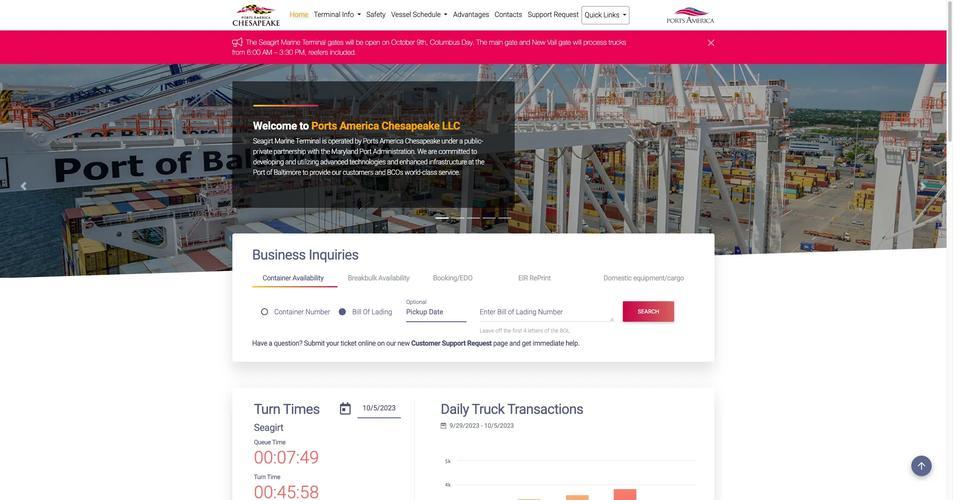 Task type: vqa. For each thing, say whether or not it's contained in the screenshot.
the bottommost TIME
yes



Task type: describe. For each thing, give the bounding box(es) containing it.
provide
[[310, 168, 331, 176]]

container availability
[[263, 274, 324, 282]]

0 vertical spatial request
[[554, 10, 579, 19]]

calendar week image
[[441, 423, 447, 429]]

links
[[604, 11, 620, 19]]

Optional text field
[[407, 305, 467, 322]]

eir reprint link
[[508, 270, 594, 286]]

safety
[[367, 10, 386, 19]]

0 vertical spatial terminal
[[314, 10, 341, 19]]

partnership
[[274, 147, 306, 156]]

inquiries
[[309, 247, 359, 263]]

breakbulk
[[348, 274, 377, 282]]

be
[[356, 38, 364, 46]]

request inside 00:07:49 main content
[[468, 339, 492, 348]]

0 vertical spatial support
[[528, 10, 553, 19]]

schedule
[[413, 10, 441, 19]]

of
[[363, 308, 370, 316]]

quick links
[[585, 11, 622, 19]]

2 gate from the left
[[559, 38, 572, 46]]

1 gate from the left
[[505, 38, 518, 46]]

seagirt for seagirt marine terminal is operated by ports america chesapeake under a public- private partnership with the maryland port administration.                         we are committed to developing and utilizing advanced technologies and enhanced infrastructure at the port of baltimore to provide                         our customers and bcos world-class service.
[[253, 137, 273, 145]]

booking/edo link
[[423, 270, 508, 286]]

-
[[481, 422, 483, 429]]

and down 'partnership'
[[285, 158, 296, 166]]

service.
[[439, 168, 460, 176]]

of inside seagirt marine terminal is operated by ports america chesapeake under a public- private partnership with the maryland port administration.                         we are committed to developing and utilizing advanced technologies and enhanced infrastructure at the port of baltimore to provide                         our customers and bcos world-class service.
[[267, 168, 273, 176]]

1 horizontal spatial bill
[[498, 308, 507, 316]]

home link
[[287, 6, 311, 23]]

time for turn time
[[267, 473, 281, 481]]

marine inside seagirt marine terminal is operated by ports america chesapeake under a public- private partnership with the maryland port administration.                         we are committed to developing and utilizing advanced technologies and enhanced infrastructure at the port of baltimore to provide                         our customers and bcos world-class service.
[[275, 137, 295, 145]]

at
[[469, 158, 474, 166]]

a inside 00:07:49 main content
[[269, 339, 273, 348]]

eir
[[519, 274, 528, 282]]

terminal info
[[314, 10, 356, 19]]

bill of lading
[[353, 308, 392, 316]]

terminal inside seagirt marine terminal is operated by ports america chesapeake under a public- private partnership with the maryland port administration.                         we are committed to developing and utilizing advanced technologies and enhanced infrastructure at the port of baltimore to provide                         our customers and bcos world-class service.
[[296, 137, 321, 145]]

00:07:49 main content
[[226, 234, 722, 500]]

have a question? submit your ticket online on our new customer support request page and get immediate help.
[[252, 339, 580, 348]]

reprint
[[530, 274, 551, 282]]

chesapeake inside seagirt marine terminal is operated by ports america chesapeake under a public- private partnership with the maryland port administration.                         we are committed to developing and utilizing advanced technologies and enhanced infrastructure at the port of baltimore to provide                         our customers and bcos world-class service.
[[405, 137, 440, 145]]

home
[[290, 10, 309, 19]]

welcome to ports america chesapeake llc
[[253, 119, 461, 132]]

time for queue time 00:07:49
[[272, 439, 286, 446]]

operated
[[328, 137, 354, 145]]

support inside 00:07:49 main content
[[442, 339, 466, 348]]

1 vertical spatial port
[[253, 168, 265, 176]]

customer
[[412, 339, 441, 348]]

october
[[392, 38, 415, 46]]

0 vertical spatial to
[[300, 119, 309, 132]]

page
[[494, 339, 508, 348]]

committed
[[439, 147, 470, 156]]

1 the from the left
[[246, 38, 257, 46]]

0 vertical spatial ports
[[312, 119, 337, 132]]

trucks
[[609, 38, 627, 46]]

am
[[263, 48, 272, 56]]

america inside seagirt marine terminal is operated by ports america chesapeake under a public- private partnership with the maryland port administration.                         we are committed to developing and utilizing advanced technologies and enhanced infrastructure at the port of baltimore to provide                         our customers and bcos world-class service.
[[380, 137, 404, 145]]

maryland
[[332, 147, 358, 156]]

seagirt inside the seagirt marine terminal gates will be open on october 9th, columbus day. the main gate and new vail gate will process trucks from 6:00 am – 3:30 pm, reefers included.
[[259, 38, 279, 46]]

3:30
[[280, 48, 293, 56]]

go to top image
[[912, 456, 933, 476]]

main
[[490, 38, 503, 46]]

ports inside seagirt marine terminal is operated by ports america chesapeake under a public- private partnership with the maryland port administration.                         we are committed to developing and utilizing advanced technologies and enhanced infrastructure at the port of baltimore to provide                         our customers and bcos world-class service.
[[363, 137, 379, 145]]

bcos
[[387, 168, 404, 176]]

queue time 00:07:49
[[254, 439, 319, 468]]

vail
[[548, 38, 557, 46]]

ports america chesapeake image
[[0, 64, 947, 474]]

our inside seagirt marine terminal is operated by ports america chesapeake under a public- private partnership with the maryland port administration.                         we are committed to developing and utilizing advanced technologies and enhanced infrastructure at the port of baltimore to provide                         our customers and bcos world-class service.
[[332, 168, 342, 176]]

immediate
[[533, 339, 565, 348]]

marine inside the seagirt marine terminal gates will be open on october 9th, columbus day. the main gate and new vail gate will process trucks from 6:00 am – 3:30 pm, reefers included.
[[281, 38, 301, 46]]

container availability link
[[252, 270, 338, 288]]

class
[[423, 168, 437, 176]]

and left bcos
[[375, 168, 386, 176]]

support request
[[528, 10, 579, 19]]

4
[[524, 327, 527, 334]]

help.
[[566, 339, 580, 348]]

0 horizontal spatial lading
[[372, 308, 392, 316]]

Enter Bill of Lading Number text field
[[480, 307, 614, 322]]

0 vertical spatial chesapeake
[[382, 119, 440, 132]]

domestic
[[604, 274, 632, 282]]

from
[[232, 48, 245, 56]]

new
[[398, 339, 410, 348]]

turn time
[[254, 473, 281, 481]]

llc
[[443, 119, 461, 132]]

and down the administration.
[[388, 158, 398, 166]]

9/29/2023 - 10/5/2023
[[450, 422, 514, 429]]

10/5/2023
[[485, 422, 514, 429]]

times
[[283, 401, 320, 418]]

have
[[252, 339, 267, 348]]

quick links link
[[582, 6, 630, 24]]

search
[[638, 308, 660, 315]]

day.
[[462, 38, 475, 46]]

turn for turn time
[[254, 473, 266, 481]]

technologies
[[350, 158, 386, 166]]

with
[[308, 147, 320, 156]]

gates
[[328, 38, 344, 46]]

a inside seagirt marine terminal is operated by ports america chesapeake under a public- private partnership with the maryland port administration.                         we are committed to developing and utilizing advanced technologies and enhanced infrastructure at the port of baltimore to provide                         our customers and bcos world-class service.
[[460, 137, 463, 145]]

seagirt marine terminal is operated by ports america chesapeake under a public- private partnership with the maryland port administration.                         we are committed to developing and utilizing advanced technologies and enhanced infrastructure at the port of baltimore to provide                         our customers and bcos world-class service.
[[253, 137, 485, 176]]

customers
[[343, 168, 374, 176]]

vessel
[[392, 10, 411, 19]]

business inquiries
[[252, 247, 359, 263]]

container for container availability
[[263, 274, 291, 282]]

close image
[[709, 38, 715, 48]]

public-
[[465, 137, 483, 145]]

0 horizontal spatial number
[[306, 308, 331, 316]]

included.
[[330, 48, 357, 56]]

breakbulk availability
[[348, 274, 410, 282]]

submit
[[304, 339, 325, 348]]

2 the from the left
[[477, 38, 488, 46]]

1 horizontal spatial number
[[539, 308, 563, 316]]

utilizing
[[298, 158, 319, 166]]

–
[[274, 48, 278, 56]]

first
[[513, 327, 523, 334]]

bullhorn image
[[232, 37, 246, 47]]

private
[[253, 147, 272, 156]]

info
[[342, 10, 354, 19]]

developing
[[253, 158, 284, 166]]



Task type: locate. For each thing, give the bounding box(es) containing it.
a right the under
[[460, 137, 463, 145]]

enter
[[480, 308, 496, 316]]

1 vertical spatial terminal
[[303, 38, 326, 46]]

your
[[327, 339, 339, 348]]

0 horizontal spatial request
[[468, 339, 492, 348]]

1 horizontal spatial gate
[[559, 38, 572, 46]]

optional
[[407, 299, 427, 305]]

calendar day image
[[340, 403, 351, 415]]

0 horizontal spatial availability
[[293, 274, 324, 282]]

bill right enter
[[498, 308, 507, 316]]

quick
[[585, 11, 602, 19]]

question?
[[274, 339, 303, 348]]

world-
[[405, 168, 423, 176]]

the right day.
[[477, 38, 488, 46]]

2 turn from the top
[[254, 473, 266, 481]]

turn times
[[254, 401, 320, 418]]

container down 'business'
[[263, 274, 291, 282]]

seagirt inside seagirt marine terminal is operated by ports america chesapeake under a public- private partnership with the maryland port administration.                         we are committed to developing and utilizing advanced technologies and enhanced infrastructure at the port of baltimore to provide                         our customers and bcos world-class service.
[[253, 137, 273, 145]]

container inside "link"
[[263, 274, 291, 282]]

container number
[[275, 308, 331, 316]]

our down advanced
[[332, 168, 342, 176]]

the
[[321, 147, 330, 156], [476, 158, 485, 166], [504, 327, 512, 334], [551, 327, 559, 334]]

search button
[[624, 301, 675, 322]]

terminal up "reefers" on the left top of the page
[[303, 38, 326, 46]]

0 vertical spatial time
[[272, 439, 286, 446]]

1 vertical spatial of
[[509, 308, 515, 316]]

1 vertical spatial to
[[472, 147, 477, 156]]

1 vertical spatial ports
[[363, 137, 379, 145]]

0 vertical spatial turn
[[254, 401, 280, 418]]

by
[[355, 137, 362, 145]]

2 vertical spatial seagirt
[[254, 422, 284, 433]]

turn for turn times
[[254, 401, 280, 418]]

and inside the seagirt marine terminal gates will be open on october 9th, columbus day. the main gate and new vail gate will process trucks from 6:00 am – 3:30 pm, reefers included.
[[520, 38, 531, 46]]

1 vertical spatial seagirt
[[253, 137, 273, 145]]

vessel schedule
[[392, 10, 443, 19]]

contacts
[[495, 10, 523, 19]]

request down leave
[[468, 339, 492, 348]]

a
[[460, 137, 463, 145], [269, 339, 273, 348]]

availability for breakbulk availability
[[379, 274, 410, 282]]

1 horizontal spatial lading
[[516, 308, 537, 316]]

0 vertical spatial marine
[[281, 38, 301, 46]]

0 horizontal spatial bill
[[353, 308, 362, 316]]

leave
[[480, 327, 495, 334]]

0 vertical spatial on
[[382, 38, 390, 46]]

baltimore
[[274, 168, 301, 176]]

0 horizontal spatial will
[[346, 38, 354, 46]]

1 horizontal spatial ports
[[363, 137, 379, 145]]

availability down business inquiries
[[293, 274, 324, 282]]

2 availability from the left
[[379, 274, 410, 282]]

1 vertical spatial marine
[[275, 137, 295, 145]]

seagirt up am
[[259, 38, 279, 46]]

0 vertical spatial seagirt
[[259, 38, 279, 46]]

2 horizontal spatial of
[[545, 327, 550, 334]]

gate right main
[[505, 38, 518, 46]]

terminal inside the seagirt marine terminal gates will be open on october 9th, columbus day. the main gate and new vail gate will process trucks from 6:00 am – 3:30 pm, reefers included.
[[303, 38, 326, 46]]

0 vertical spatial america
[[340, 119, 379, 132]]

1 horizontal spatial of
[[509, 308, 515, 316]]

to down "utilizing" on the left top of page
[[303, 168, 308, 176]]

time
[[272, 439, 286, 446], [267, 473, 281, 481]]

availability right breakbulk at the left
[[379, 274, 410, 282]]

will
[[346, 38, 354, 46], [574, 38, 582, 46]]

a right have
[[269, 339, 273, 348]]

6:00
[[247, 48, 261, 56]]

the seagirt marine terminal gates will be open on october 9th, columbus day. the main gate and new vail gate will process trucks from 6:00 am – 3:30 pm, reefers included. alert
[[0, 31, 947, 64]]

to down public-
[[472, 147, 477, 156]]

ticket
[[341, 339, 357, 348]]

turn up queue
[[254, 401, 280, 418]]

transactions
[[508, 401, 584, 418]]

0 vertical spatial our
[[332, 168, 342, 176]]

number up submit
[[306, 308, 331, 316]]

open
[[366, 38, 380, 46]]

infrastructure
[[429, 158, 467, 166]]

breakbulk availability link
[[338, 270, 423, 286]]

time down 00:07:49
[[267, 473, 281, 481]]

00:07:49
[[254, 447, 319, 468]]

1 vertical spatial time
[[267, 473, 281, 481]]

number
[[306, 308, 331, 316], [539, 308, 563, 316]]

0 horizontal spatial support
[[442, 339, 466, 348]]

seagirt up queue
[[254, 422, 284, 433]]

1 vertical spatial container
[[275, 308, 304, 316]]

terminal up with
[[296, 137, 321, 145]]

turn down 00:07:49
[[254, 473, 266, 481]]

new
[[533, 38, 546, 46]]

lading up 4
[[516, 308, 537, 316]]

equipment/cargo
[[634, 274, 685, 282]]

1 horizontal spatial will
[[574, 38, 582, 46]]

0 horizontal spatial america
[[340, 119, 379, 132]]

will left the be
[[346, 38, 354, 46]]

advanced
[[321, 158, 348, 166]]

leave off the first 4 letters of the bol
[[480, 327, 570, 334]]

0 horizontal spatial the
[[246, 38, 257, 46]]

1 vertical spatial america
[[380, 137, 404, 145]]

our left 'new'
[[387, 339, 396, 348]]

gate right vail
[[559, 38, 572, 46]]

0 vertical spatial of
[[267, 168, 273, 176]]

lading right of on the left of the page
[[372, 308, 392, 316]]

the down is
[[321, 147, 330, 156]]

time inside queue time 00:07:49
[[272, 439, 286, 446]]

9/29/2023
[[450, 422, 480, 429]]

support up new
[[528, 10, 553, 19]]

0 horizontal spatial ports
[[312, 119, 337, 132]]

daily
[[441, 401, 469, 418]]

availability inside "link"
[[293, 274, 324, 282]]

to
[[300, 119, 309, 132], [472, 147, 477, 156], [303, 168, 308, 176]]

the seagirt marine terminal gates will be open on october 9th, columbus day. the main gate and new vail gate will process trucks from 6:00 am – 3:30 pm, reefers included.
[[232, 38, 627, 56]]

daily truck transactions
[[441, 401, 584, 418]]

1 horizontal spatial support
[[528, 10, 553, 19]]

on right online
[[378, 339, 385, 348]]

1 horizontal spatial request
[[554, 10, 579, 19]]

1 will from the left
[[346, 38, 354, 46]]

columbus
[[430, 38, 460, 46]]

1 vertical spatial support
[[442, 339, 466, 348]]

number up bol
[[539, 308, 563, 316]]

terminal
[[314, 10, 341, 19], [303, 38, 326, 46], [296, 137, 321, 145]]

0 vertical spatial port
[[360, 147, 372, 156]]

container for container number
[[275, 308, 304, 316]]

9th,
[[417, 38, 428, 46]]

ports right by
[[363, 137, 379, 145]]

2 vertical spatial of
[[545, 327, 550, 334]]

1 availability from the left
[[293, 274, 324, 282]]

request
[[554, 10, 579, 19], [468, 339, 492, 348]]

1 vertical spatial our
[[387, 339, 396, 348]]

1 turn from the top
[[254, 401, 280, 418]]

1 horizontal spatial america
[[380, 137, 404, 145]]

our inside 00:07:49 main content
[[387, 339, 396, 348]]

and inside 00:07:49 main content
[[510, 339, 521, 348]]

the right at
[[476, 158, 485, 166]]

and left get
[[510, 339, 521, 348]]

reefers
[[309, 48, 328, 56]]

2 vertical spatial terminal
[[296, 137, 321, 145]]

marine up 3:30
[[281, 38, 301, 46]]

container
[[263, 274, 291, 282], [275, 308, 304, 316]]

1 horizontal spatial availability
[[379, 274, 410, 282]]

on right open
[[382, 38, 390, 46]]

advantages
[[454, 10, 490, 19]]

1 vertical spatial a
[[269, 339, 273, 348]]

safety link
[[364, 6, 389, 23]]

are
[[428, 147, 437, 156]]

0 horizontal spatial a
[[269, 339, 273, 348]]

container up question?
[[275, 308, 304, 316]]

0 vertical spatial a
[[460, 137, 463, 145]]

and left new
[[520, 38, 531, 46]]

0 horizontal spatial of
[[267, 168, 273, 176]]

to up with
[[300, 119, 309, 132]]

the left bol
[[551, 327, 559, 334]]

of down developing
[[267, 168, 273, 176]]

0 horizontal spatial gate
[[505, 38, 518, 46]]

None text field
[[358, 401, 401, 418]]

the up "6:00" on the top of the page
[[246, 38, 257, 46]]

our
[[332, 168, 342, 176], [387, 339, 396, 348]]

time right queue
[[272, 439, 286, 446]]

eir reprint
[[519, 274, 551, 282]]

1 vertical spatial on
[[378, 339, 385, 348]]

is
[[322, 137, 327, 145]]

port up technologies
[[360, 147, 372, 156]]

support right customer
[[442, 339, 466, 348]]

bill left of on the left of the page
[[353, 308, 362, 316]]

1 horizontal spatial a
[[460, 137, 463, 145]]

america up the administration.
[[380, 137, 404, 145]]

availability for container availability
[[293, 274, 324, 282]]

marine up 'partnership'
[[275, 137, 295, 145]]

port
[[360, 147, 372, 156], [253, 168, 265, 176]]

of right letters
[[545, 327, 550, 334]]

1 vertical spatial request
[[468, 339, 492, 348]]

1 vertical spatial chesapeake
[[405, 137, 440, 145]]

business
[[252, 247, 306, 263]]

0 vertical spatial container
[[263, 274, 291, 282]]

seagirt up private
[[253, 137, 273, 145]]

and
[[520, 38, 531, 46], [285, 158, 296, 166], [388, 158, 398, 166], [375, 168, 386, 176], [510, 339, 521, 348]]

marine
[[281, 38, 301, 46], [275, 137, 295, 145]]

truck
[[472, 401, 505, 418]]

lading
[[372, 308, 392, 316], [516, 308, 537, 316]]

request left the quick
[[554, 10, 579, 19]]

the right off
[[504, 327, 512, 334]]

vessel schedule link
[[389, 6, 451, 23]]

welcome
[[253, 119, 297, 132]]

will left process
[[574, 38, 582, 46]]

bol
[[560, 327, 570, 334]]

1 horizontal spatial port
[[360, 147, 372, 156]]

america up by
[[340, 119, 379, 132]]

process
[[584, 38, 607, 46]]

off
[[496, 327, 503, 334]]

1 vertical spatial turn
[[254, 473, 266, 481]]

2 vertical spatial to
[[303, 168, 308, 176]]

0 horizontal spatial our
[[332, 168, 342, 176]]

of
[[267, 168, 273, 176], [509, 308, 515, 316], [545, 327, 550, 334]]

0 horizontal spatial port
[[253, 168, 265, 176]]

on
[[382, 38, 390, 46], [378, 339, 385, 348]]

of up 'first'
[[509, 308, 515, 316]]

the seagirt marine terminal gates will be open on october 9th, columbus day. the main gate and new vail gate will process trucks from 6:00 am – 3:30 pm, reefers included. link
[[232, 38, 627, 56]]

enter bill of lading number
[[480, 308, 563, 316]]

terminal left info
[[314, 10, 341, 19]]

availability
[[293, 274, 324, 282], [379, 274, 410, 282]]

pm,
[[295, 48, 307, 56]]

customer support request link
[[412, 339, 492, 348]]

2 will from the left
[[574, 38, 582, 46]]

port down developing
[[253, 168, 265, 176]]

ports up is
[[312, 119, 337, 132]]

booking/edo
[[433, 274, 473, 282]]

contacts link
[[492, 6, 525, 23]]

online
[[358, 339, 376, 348]]

1 horizontal spatial our
[[387, 339, 396, 348]]

domestic equipment/cargo link
[[594, 270, 695, 286]]

seagirt for seagirt
[[254, 422, 284, 433]]

on inside the seagirt marine terminal gates will be open on october 9th, columbus day. the main gate and new vail gate will process trucks from 6:00 am – 3:30 pm, reefers included.
[[382, 38, 390, 46]]

domestic equipment/cargo
[[604, 274, 685, 282]]

seagirt inside 00:07:49 main content
[[254, 422, 284, 433]]

1 horizontal spatial the
[[477, 38, 488, 46]]

on inside 00:07:49 main content
[[378, 339, 385, 348]]



